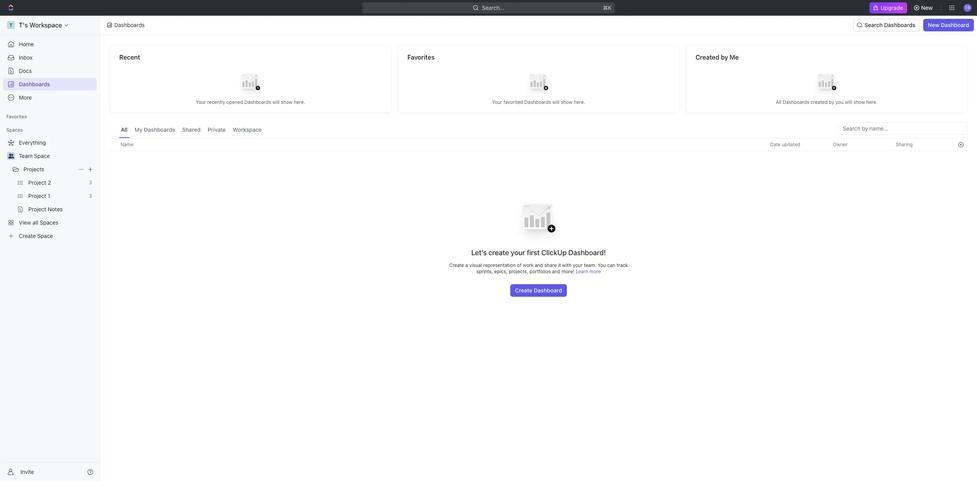 Task type: vqa. For each thing, say whether or not it's contained in the screenshot.
Phase 2: Ideation & Production link
no



Task type: describe. For each thing, give the bounding box(es) containing it.
a
[[466, 263, 468, 269]]

no recent dashboards image
[[235, 68, 266, 99]]

1 show from the left
[[281, 99, 293, 105]]

2 show from the left
[[561, 99, 573, 105]]

your for favorites
[[492, 99, 502, 105]]

all button
[[119, 123, 130, 138]]

dashboards right favorited
[[525, 99, 551, 105]]

create a visual representation of work and share it with your team. you can track sprints, epics, projects, portfolios and more!
[[449, 263, 628, 275]]

dashboard!
[[569, 249, 606, 257]]

workspace inside sidebar navigation
[[29, 22, 62, 29]]

portfolios
[[530, 269, 551, 275]]

private button
[[206, 123, 228, 138]]

your favorited dashboards will show here.
[[492, 99, 585, 105]]

invite
[[20, 469, 34, 476]]

your inside create a visual representation of work and share it with your team. you can track sprints, epics, projects, portfolios and more!
[[573, 263, 583, 269]]

create for create space
[[19, 233, 36, 240]]

t's workspace
[[19, 22, 62, 29]]

share
[[545, 263, 557, 269]]

created
[[811, 99, 828, 105]]

upgrade link
[[870, 2, 907, 13]]

name
[[121, 142, 133, 147]]

team space link
[[19, 150, 95, 163]]

epics,
[[494, 269, 508, 275]]

more button
[[3, 91, 97, 104]]

3 here. from the left
[[867, 99, 878, 105]]

create for create a visual representation of work and share it with your team. you can track sprints, epics, projects, portfolios and more!
[[449, 263, 464, 269]]

Search by name... text field
[[843, 123, 963, 135]]

tb
[[965, 5, 971, 10]]

search...
[[482, 4, 505, 11]]

it
[[558, 263, 561, 269]]

favorited
[[504, 99, 523, 105]]

notes
[[48, 206, 63, 213]]

1
[[48, 193, 50, 199]]

3 show from the left
[[854, 99, 865, 105]]

inbox link
[[3, 51, 97, 64]]

space for create space
[[37, 233, 53, 240]]

shared
[[182, 126, 201, 133]]

more!
[[562, 269, 575, 275]]

dashboards up recent
[[114, 22, 145, 28]]

your for recent
[[196, 99, 206, 105]]

new dashboard button
[[924, 19, 974, 31]]

visual
[[469, 263, 482, 269]]

created by me
[[696, 54, 739, 61]]

1 vertical spatial and
[[552, 269, 561, 275]]

0 vertical spatial your
[[511, 249, 525, 257]]

home link
[[3, 38, 97, 51]]

clickup
[[542, 249, 567, 257]]

my dashboards button
[[133, 123, 177, 138]]

new for new dashboard
[[928, 22, 940, 28]]

you
[[836, 99, 844, 105]]

me
[[730, 54, 739, 61]]

all
[[33, 220, 38, 226]]

t's
[[19, 22, 28, 29]]

let's create your first clickup dashboard! table
[[110, 138, 968, 297]]

created
[[696, 54, 720, 61]]

space for team space
[[34, 153, 50, 159]]

view all spaces link
[[3, 217, 95, 229]]

project 1
[[28, 193, 50, 199]]

sharing
[[896, 142, 913, 147]]

learn more link
[[576, 269, 601, 275]]

dashboards link
[[3, 78, 97, 91]]

create space link
[[3, 230, 95, 243]]

favorites button
[[3, 112, 30, 122]]

search dashboards button
[[854, 19, 920, 31]]

project for project 2
[[28, 179, 46, 186]]

create dashboard button
[[511, 285, 567, 297]]

favorites inside favorites button
[[6, 114, 27, 120]]

home
[[19, 41, 34, 48]]

3 will from the left
[[845, 99, 852, 105]]

view all spaces
[[19, 220, 58, 226]]

sidebar navigation
[[0, 16, 102, 482]]

⌘k
[[603, 4, 612, 11]]

docs
[[19, 68, 32, 74]]

3 for 2
[[89, 180, 92, 186]]

sprints,
[[477, 269, 493, 275]]

spaces inside view all spaces link
[[40, 220, 58, 226]]

1 here. from the left
[[294, 99, 305, 105]]

1 vertical spatial by
[[829, 99, 835, 105]]

dashboard for new dashboard
[[941, 22, 970, 28]]

view
[[19, 220, 31, 226]]

my
[[135, 126, 142, 133]]

dashboards inside button
[[884, 22, 916, 28]]

docs link
[[3, 65, 97, 77]]

new button
[[911, 2, 938, 14]]

you
[[598, 263, 606, 269]]

team
[[19, 153, 33, 159]]

dashboards right opened
[[245, 99, 271, 105]]

recent
[[119, 54, 140, 61]]

tb button
[[962, 2, 974, 14]]

everything
[[19, 139, 46, 146]]



Task type: locate. For each thing, give the bounding box(es) containing it.
no created by me dashboards image
[[811, 68, 843, 99]]

project up view all spaces
[[28, 206, 46, 213]]

0 horizontal spatial spaces
[[6, 127, 23, 133]]

1 horizontal spatial show
[[561, 99, 573, 105]]

here.
[[294, 99, 305, 105], [574, 99, 585, 105], [867, 99, 878, 105]]

0 vertical spatial 3
[[89, 180, 92, 186]]

dashboards inside button
[[144, 126, 175, 133]]

create left a
[[449, 263, 464, 269]]

project 1 link
[[28, 190, 86, 203]]

0 vertical spatial dashboard
[[941, 22, 970, 28]]

1 vertical spatial project
[[28, 193, 46, 199]]

and down it at bottom
[[552, 269, 561, 275]]

3 project from the top
[[28, 206, 46, 213]]

1 horizontal spatial all
[[776, 99, 782, 105]]

1 horizontal spatial your
[[492, 99, 502, 105]]

1 3 from the top
[[89, 180, 92, 186]]

will
[[272, 99, 280, 105], [553, 99, 560, 105], [845, 99, 852, 105]]

all
[[776, 99, 782, 105], [121, 126, 128, 133]]

your left favorited
[[492, 99, 502, 105]]

1 vertical spatial new
[[928, 22, 940, 28]]

create for create dashboard
[[515, 288, 533, 294]]

projects
[[24, 166, 44, 173]]

space down everything link
[[34, 153, 50, 159]]

your
[[196, 99, 206, 105], [492, 99, 502, 105]]

1 your from the left
[[196, 99, 206, 105]]

0 horizontal spatial your
[[196, 99, 206, 105]]

row
[[110, 138, 968, 151]]

dashboard down portfolios
[[534, 288, 562, 294]]

0 horizontal spatial your
[[511, 249, 525, 257]]

1 vertical spatial all
[[121, 126, 128, 133]]

create inside sidebar navigation
[[19, 233, 36, 240]]

all dashboards created by you will show here.
[[776, 99, 878, 105]]

create inside button
[[515, 288, 533, 294]]

all for all dashboards created by you will show here.
[[776, 99, 782, 105]]

dashboards left created
[[783, 99, 810, 105]]

workspace button
[[231, 123, 264, 138]]

0 horizontal spatial dashboard
[[534, 288, 562, 294]]

and up portfolios
[[535, 263, 543, 269]]

1 vertical spatial favorites
[[6, 114, 27, 120]]

spaces down favorites button at the left top of the page
[[6, 127, 23, 133]]

new up new dashboard
[[922, 4, 933, 11]]

1 will from the left
[[272, 99, 280, 105]]

user group image
[[8, 154, 14, 159]]

3 right the project 2 link
[[89, 180, 92, 186]]

project 2 link
[[28, 177, 86, 189]]

1 vertical spatial your
[[573, 263, 583, 269]]

dashboard inside 'button'
[[941, 22, 970, 28]]

create down view
[[19, 233, 36, 240]]

3
[[89, 180, 92, 186], [89, 193, 92, 199]]

dashboard for create dashboard
[[534, 288, 562, 294]]

new dashboard
[[928, 22, 970, 28]]

project left 1
[[28, 193, 46, 199]]

0 vertical spatial workspace
[[29, 22, 62, 29]]

1 vertical spatial 3
[[89, 193, 92, 199]]

row containing name
[[110, 138, 968, 151]]

your
[[511, 249, 525, 257], [573, 263, 583, 269]]

0 horizontal spatial show
[[281, 99, 293, 105]]

2 here. from the left
[[574, 99, 585, 105]]

learn more
[[576, 269, 601, 275]]

2 vertical spatial create
[[515, 288, 533, 294]]

tree
[[3, 137, 97, 243]]

new inside 'button'
[[928, 22, 940, 28]]

of
[[517, 263, 522, 269]]

workspace up home link
[[29, 22, 62, 29]]

3 up project notes link
[[89, 193, 92, 199]]

workspace
[[29, 22, 62, 29], [233, 126, 262, 133]]

1 horizontal spatial workspace
[[233, 126, 262, 133]]

your left recently
[[196, 99, 206, 105]]

2 your from the left
[[492, 99, 502, 105]]

0 horizontal spatial will
[[272, 99, 280, 105]]

representation
[[484, 263, 516, 269]]

opened
[[227, 99, 243, 105]]

search
[[865, 22, 883, 28]]

shared button
[[180, 123, 203, 138]]

by
[[721, 54, 728, 61], [829, 99, 835, 105]]

2 horizontal spatial create
[[515, 288, 533, 294]]

space down view all spaces link
[[37, 233, 53, 240]]

favorites
[[408, 54, 435, 61], [6, 114, 27, 120]]

1 vertical spatial space
[[37, 233, 53, 240]]

recently
[[207, 99, 225, 105]]

1 horizontal spatial and
[[552, 269, 561, 275]]

0 horizontal spatial all
[[121, 126, 128, 133]]

1 vertical spatial dashboard
[[534, 288, 562, 294]]

team space
[[19, 153, 50, 159]]

1 vertical spatial create
[[449, 263, 464, 269]]

no favorited dashboards image
[[523, 68, 554, 99]]

search dashboards
[[865, 22, 916, 28]]

and
[[535, 263, 543, 269], [552, 269, 561, 275]]

1 horizontal spatial spaces
[[40, 220, 58, 226]]

workspace down your recently opened dashboards will show here.
[[233, 126, 262, 133]]

with
[[562, 263, 572, 269]]

date updated
[[770, 142, 801, 147]]

2 vertical spatial project
[[28, 206, 46, 213]]

new inside button
[[922, 4, 933, 11]]

1 horizontal spatial here.
[[574, 99, 585, 105]]

1 horizontal spatial favorites
[[408, 54, 435, 61]]

0 vertical spatial project
[[28, 179, 46, 186]]

1 horizontal spatial dashboard
[[941, 22, 970, 28]]

0 vertical spatial space
[[34, 153, 50, 159]]

let's create your first clickup dashboard!
[[471, 249, 606, 257]]

0 vertical spatial by
[[721, 54, 728, 61]]

your up of
[[511, 249, 525, 257]]

1 horizontal spatial by
[[829, 99, 835, 105]]

date updated button
[[766, 139, 805, 151]]

project for project 1
[[28, 193, 46, 199]]

create inside create a visual representation of work and share it with your team. you can track sprints, epics, projects, portfolios and more!
[[449, 263, 464, 269]]

can
[[607, 263, 615, 269]]

everything link
[[3, 137, 95, 149]]

0 horizontal spatial and
[[535, 263, 543, 269]]

team.
[[584, 263, 597, 269]]

0 vertical spatial create
[[19, 233, 36, 240]]

new down new button
[[928, 22, 940, 28]]

1 horizontal spatial create
[[449, 263, 464, 269]]

my dashboards
[[135, 126, 175, 133]]

dashboard inside button
[[534, 288, 562, 294]]

upgrade
[[881, 4, 903, 11]]

0 vertical spatial all
[[776, 99, 782, 105]]

2 horizontal spatial will
[[845, 99, 852, 105]]

first
[[527, 249, 540, 257]]

spaces up create space link
[[40, 220, 58, 226]]

2 project from the top
[[28, 193, 46, 199]]

create down projects,
[[515, 288, 533, 294]]

tab list
[[119, 123, 264, 138]]

1 project from the top
[[28, 179, 46, 186]]

project notes
[[28, 206, 63, 213]]

0 horizontal spatial by
[[721, 54, 728, 61]]

projects,
[[509, 269, 528, 275]]

tab list containing all
[[119, 123, 264, 138]]

2 will from the left
[[553, 99, 560, 105]]

projects link
[[24, 163, 75, 176]]

0 horizontal spatial workspace
[[29, 22, 62, 29]]

create dashboard
[[515, 288, 562, 294]]

1 vertical spatial spaces
[[40, 220, 58, 226]]

t
[[9, 22, 13, 28]]

your recently opened dashboards will show here.
[[196, 99, 305, 105]]

1 horizontal spatial your
[[573, 263, 583, 269]]

your up learn
[[573, 263, 583, 269]]

tree inside sidebar navigation
[[3, 137, 97, 243]]

private
[[208, 126, 226, 133]]

date
[[770, 142, 781, 147]]

let's
[[471, 249, 487, 257]]

updated
[[782, 142, 801, 147]]

dashboard
[[941, 22, 970, 28], [534, 288, 562, 294]]

no data image
[[514, 194, 564, 249]]

1 horizontal spatial will
[[553, 99, 560, 105]]

project notes link
[[28, 203, 95, 216]]

more
[[19, 94, 32, 101]]

t's workspace, , element
[[7, 21, 15, 29]]

tree containing everything
[[3, 137, 97, 243]]

0 vertical spatial spaces
[[6, 127, 23, 133]]

work
[[523, 263, 534, 269]]

owner
[[833, 142, 848, 147]]

dashboards up more
[[19, 81, 50, 88]]

0 horizontal spatial here.
[[294, 99, 305, 105]]

2 horizontal spatial here.
[[867, 99, 878, 105]]

spaces
[[6, 127, 23, 133], [40, 220, 58, 226]]

dashboard down tb dropdown button
[[941, 22, 970, 28]]

0 vertical spatial new
[[922, 4, 933, 11]]

by left you
[[829, 99, 835, 105]]

0 vertical spatial favorites
[[408, 54, 435, 61]]

all for all
[[121, 126, 128, 133]]

project left 2
[[28, 179, 46, 186]]

3 for 1
[[89, 193, 92, 199]]

inbox
[[19, 54, 33, 61]]

project for project notes
[[28, 206, 46, 213]]

2 3 from the top
[[89, 193, 92, 199]]

project 2
[[28, 179, 51, 186]]

2 horizontal spatial show
[[854, 99, 865, 105]]

learn
[[576, 269, 588, 275]]

create
[[19, 233, 36, 240], [449, 263, 464, 269], [515, 288, 533, 294]]

space
[[34, 153, 50, 159], [37, 233, 53, 240]]

new for new
[[922, 4, 933, 11]]

by left me
[[721, 54, 728, 61]]

all inside button
[[121, 126, 128, 133]]

0 vertical spatial and
[[535, 263, 543, 269]]

1 vertical spatial workspace
[[233, 126, 262, 133]]

let's create your first clickup dashboard! row
[[110, 194, 968, 297]]

0 horizontal spatial favorites
[[6, 114, 27, 120]]

dashboards inside sidebar navigation
[[19, 81, 50, 88]]

workspace inside button
[[233, 126, 262, 133]]

0 horizontal spatial create
[[19, 233, 36, 240]]

more
[[590, 269, 601, 275]]

dashboards right my
[[144, 126, 175, 133]]

dashboards down the upgrade at the top of page
[[884, 22, 916, 28]]

2
[[48, 179, 51, 186]]



